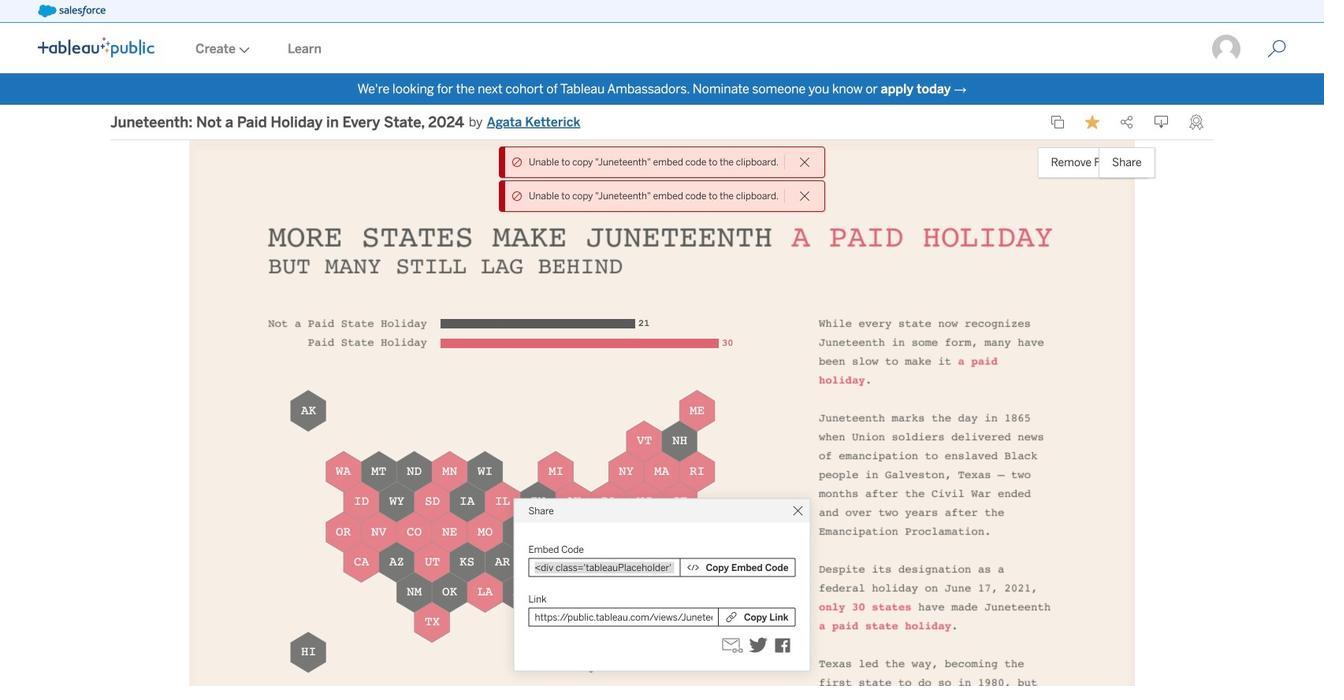 Task type: vqa. For each thing, say whether or not it's contained in the screenshot.
Workbook thumbnail for 2nd Angela Drucioc icon from left
no



Task type: describe. For each thing, give the bounding box(es) containing it.
nominate for viz of the day image
[[1190, 114, 1204, 130]]

share image
[[1121, 115, 1135, 129]]

download image
[[1155, 115, 1170, 129]]

greg.robinson3551 image
[[1211, 33, 1243, 65]]

make a copy image
[[1051, 115, 1066, 129]]

go to search image
[[1249, 39, 1306, 58]]

salesforce logo image
[[38, 5, 106, 17]]



Task type: locate. For each thing, give the bounding box(es) containing it.
logo image
[[38, 37, 155, 58]]

favorite button image
[[1086, 115, 1100, 129]]

create image
[[236, 47, 250, 53]]



